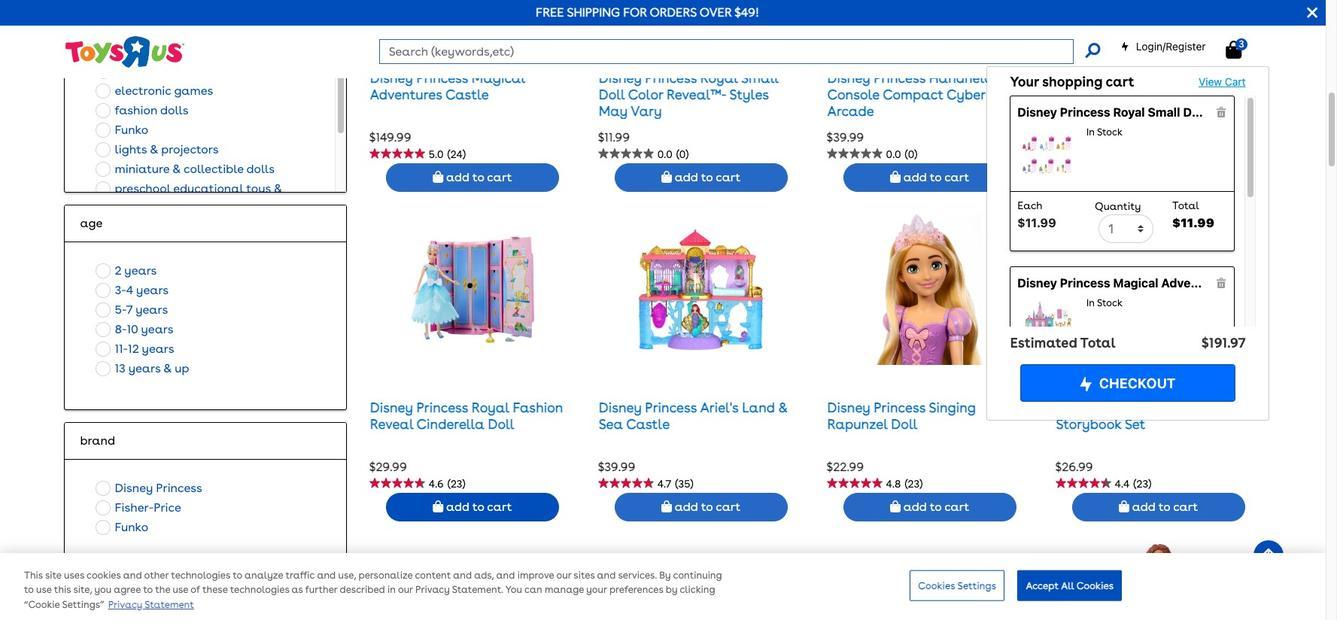 Task type: describe. For each thing, give the bounding box(es) containing it.
shopping
[[1043, 74, 1103, 89]]

disney princess  disney princess digital alarm clock and nightlight image
[[1099, 0, 1219, 36]]

to for small
[[701, 170, 713, 184]]

disney inside disney princess singing rapunzel doll
[[828, 400, 871, 416]]

1 vertical spatial adventures
[[1162, 276, 1229, 290]]

services.
[[618, 570, 657, 582]]

toys r us image
[[64, 35, 185, 69]]

and up the your
[[597, 570, 616, 582]]

1 cookies from the left
[[919, 580, 956, 591]]

add to cart button for land
[[615, 493, 788, 522]]

disney up digital
[[1057, 70, 1100, 86]]

5-
[[115, 303, 126, 317]]

traffic
[[286, 570, 315, 582]]

add to cart button for console
[[844, 163, 1017, 192]]

other
[[144, 570, 169, 582]]

4.7 (35)
[[658, 478, 694, 490]]

may
[[599, 103, 628, 119]]

disney princess disney princess digital alarm clock and nightlight
[[1057, 70, 1257, 119]]

disney princess
[[115, 481, 202, 495]]

ariel's
[[700, 400, 739, 416]]

content
[[415, 570, 451, 582]]

this
[[24, 570, 43, 582]]

8-10 years button
[[91, 320, 178, 340]]

and up the agree
[[123, 570, 142, 582]]

view
[[1199, 75, 1223, 88]]

privacy inside this site uses cookies and other technologies to analyze traffic and use, personalize content and ads, and improve our sites and services. by continuing to use this site, you agree to the use of these technologies as further described in our privacy statement. you can manage your preferences by clicking "cookie settings"
[[416, 585, 450, 596]]

disney princess royal small doll color reveal™- styles may vary
[[599, 70, 779, 119]]

5-7 years button
[[91, 300, 173, 320]]

royal for disney princess royal small doll color reveal™- styles 
[[1114, 105, 1146, 119]]

8-10 years
[[115, 322, 174, 337]]

up inside dress up & accessories button
[[148, 44, 162, 59]]

4.4
[[1115, 478, 1130, 490]]

miniature & collectible dolls button
[[91, 160, 279, 179]]

disney inside disney princess royal fashion reveal cinderella doll
[[370, 400, 413, 416]]

shipping
[[567, 5, 620, 20]]

you
[[94, 585, 112, 596]]

13 years & up
[[115, 361, 189, 376]]

add to cart button for adventures
[[386, 163, 559, 192]]

fashion
[[513, 400, 563, 416]]

reveal™- for disney princess royal small doll color reveal™- styles 
[[1243, 105, 1298, 119]]

1 horizontal spatial disney princess magical adventures castle image
[[1023, 296, 1072, 355]]

styles for disney princess royal small doll color reveal™- styles 
[[1301, 105, 1338, 119]]

small for disney princess royal small doll color reveal™- styles may vary
[[742, 70, 779, 86]]

royal for disney princess royal small doll color reveal™- styles may vary
[[701, 70, 738, 86]]

privacy statement
[[108, 600, 194, 611]]

1 vertical spatial disney princess magical adventures castle
[[1018, 276, 1269, 290]]

doll inside disney princess royal fashion reveal cinderella doll
[[488, 416, 515, 432]]

& inside preschool educational toys & activities
[[274, 181, 282, 196]]

reveal
[[370, 416, 414, 432]]

to for classic
[[1159, 500, 1171, 514]]

continuing
[[673, 570, 722, 582]]

bolt checkout image
[[1022, 365, 1235, 402]]

close button image
[[1308, 5, 1318, 21]]

funko for second funko button from the bottom
[[115, 123, 148, 137]]

1 horizontal spatial dolls
[[247, 162, 275, 176]]

add for console
[[904, 170, 927, 184]]

analyze
[[245, 570, 283, 582]]

0.0 for reveal™-
[[658, 149, 673, 161]]

over
[[700, 5, 732, 20]]

years for 10
[[141, 322, 174, 337]]

add to cart for classic
[[1130, 500, 1199, 514]]

cart for disney princess handheld console compact cyber arcade
[[945, 170, 970, 184]]

miniature & collectible dolls
[[115, 162, 275, 176]]

stock for magical
[[1098, 297, 1123, 309]]

in for magical
[[1087, 297, 1095, 309]]

login/register
[[1137, 40, 1206, 53]]

0 horizontal spatial privacy
[[108, 600, 142, 611]]

2 years button
[[91, 261, 161, 281]]

storybook
[[1057, 416, 1122, 432]]

4.8
[[887, 478, 901, 490]]

accept all cookies button
[[1018, 570, 1123, 602]]

brand
[[80, 434, 115, 448]]

reveal™- for disney princess royal small doll color reveal™- styles may vary
[[667, 87, 727, 102]]

land
[[742, 400, 775, 416]]

castle inside disney princess ariel's land & sea castle
[[627, 416, 670, 432]]

arcade
[[828, 103, 874, 119]]

4.4 (23)
[[1115, 478, 1152, 490]]

add to cart button for small
[[615, 163, 788, 192]]

lights & projectors button
[[91, 140, 223, 160]]

princess inside disney princess handheld console compact cyber arcade
[[874, 70, 926, 86]]

and up "further"
[[317, 570, 336, 582]]

cyber
[[947, 87, 986, 102]]

collectibles
[[148, 7, 214, 21]]

0 horizontal spatial disney princess royal small doll color reveal™- styles may vary image
[[639, 0, 763, 36]]

shopping bag image for disney princess singing rapunzel doll
[[891, 501, 901, 513]]

disney inside disney princess ariel's land & sea castle
[[599, 400, 642, 416]]

1 vertical spatial magical
[[1114, 276, 1159, 290]]

years up 3-4 years
[[124, 263, 157, 278]]

in stock for magical
[[1087, 297, 1123, 309]]

disney princess royal fashion reveal cinderella doll link
[[370, 400, 563, 432]]

0.0 for arcade
[[887, 149, 902, 161]]

4
[[126, 283, 133, 297]]

disney princess button
[[91, 479, 207, 498]]

2 horizontal spatial castle
[[1232, 276, 1269, 290]]

stuffed
[[228, 7, 269, 21]]

disney princess ariel's land & sea castle image
[[639, 215, 763, 365]]

4.6 (23)
[[429, 478, 466, 490]]

11-12 years
[[115, 342, 174, 356]]

dolls, collectibles & stuffed animals button
[[91, 5, 308, 42]]

to for console
[[930, 170, 942, 184]]

uses
[[64, 570, 84, 582]]

0 horizontal spatial magical
[[472, 70, 525, 86]]

0 vertical spatial disney princess magical adventures castle
[[370, 70, 525, 102]]

2 cookies from the left
[[1077, 580, 1114, 591]]

to for adventures
[[473, 170, 484, 184]]

0 horizontal spatial toys
[[188, 64, 212, 78]]

to for fashion
[[473, 500, 484, 514]]

add for land
[[675, 500, 699, 514]]

add to cart for console
[[901, 170, 970, 184]]

cookies settings
[[919, 580, 997, 591]]

clicking
[[680, 585, 716, 596]]

lights
[[115, 142, 147, 157]]

site
[[45, 570, 62, 582]]

0 vertical spatial technologies
[[171, 570, 230, 582]]

disney princess storytime stackers belles castle image
[[411, 544, 534, 620]]

view cart
[[1199, 75, 1246, 88]]

cart
[[1106, 74, 1135, 89]]

and up the statement.
[[453, 570, 472, 582]]

(0) for arcade
[[905, 149, 918, 161]]

3-4 years
[[115, 283, 169, 297]]

princess inside button
[[156, 481, 202, 495]]

fashion
[[115, 103, 158, 117]]

dress up & accessories button
[[91, 42, 247, 62]]

fashion dolls
[[115, 103, 189, 117]]

vary
[[631, 103, 662, 119]]

games
[[174, 84, 213, 98]]

can
[[525, 585, 542, 596]]

styles for disney princess royal small doll color reveal™- styles may vary
[[730, 87, 769, 102]]

small for disney princess royal small doll color reveal™- styles 
[[1148, 105, 1181, 119]]

disney up clock
[[1158, 70, 1201, 86]]

dolls, collectibles & stuffed animals
[[115, 7, 269, 39]]

& inside disney princess ariel's land & sea castle
[[779, 400, 788, 416]]

singing
[[929, 400, 976, 416]]

by
[[660, 570, 671, 582]]

princess inside disney princess royal fashion reveal cinderella doll
[[417, 400, 468, 416]]

age element
[[80, 215, 331, 233]]

use,
[[338, 570, 356, 582]]

site,
[[73, 585, 92, 596]]

add to cart button for rapunzel
[[844, 493, 1017, 522]]

0.0 (0) for reveal™-
[[658, 149, 689, 161]]

royal for disney princess royal fashion reveal cinderella doll
[[472, 400, 510, 416]]

free shipping for orders over $49!
[[536, 5, 760, 20]]

"cookie
[[24, 600, 60, 611]]

dress
[[115, 44, 145, 59]]

funko for second funko button from the top of the page
[[115, 520, 148, 535]]

disney princess handheld console compact cyber arcade link
[[828, 70, 993, 119]]

years down 11-12 years
[[128, 361, 161, 376]]

add to cart for small
[[672, 170, 741, 184]]

(23) for doll
[[905, 478, 923, 490]]

0 vertical spatial educational
[[115, 64, 185, 78]]

shopping bag image for disney princess handheld console compact cyber arcade
[[891, 171, 901, 183]]

fisher-
[[115, 501, 154, 515]]

cookies settings button
[[910, 570, 1005, 602]]

princess inside disney princess moana classic storybook set
[[1103, 400, 1155, 416]]



Task type: vqa. For each thing, say whether or not it's contained in the screenshot.


Task type: locate. For each thing, give the bounding box(es) containing it.
add to cart button
[[386, 163, 559, 192], [615, 163, 788, 192], [844, 163, 1017, 192], [386, 493, 559, 522], [615, 493, 788, 522], [844, 493, 1017, 522], [1072, 493, 1246, 522]]

moana
[[1158, 400, 1205, 416]]

0 horizontal spatial $39.99
[[598, 460, 636, 474]]

handheld
[[930, 70, 993, 86]]

cookies left settings
[[919, 580, 956, 591]]

0 horizontal spatial color
[[628, 87, 664, 102]]

cart for disney princess magical adventures castle
[[487, 170, 512, 184]]

0 horizontal spatial 0.0
[[658, 149, 673, 161]]

None search field
[[379, 39, 1100, 64]]

1 vertical spatial trash icon image
[[1216, 277, 1228, 289]]

0.0 (0) for arcade
[[887, 149, 918, 161]]

add to cart for rapunzel
[[901, 500, 970, 514]]

1 horizontal spatial 0.0
[[887, 149, 902, 161]]

add to cart
[[444, 170, 512, 184], [672, 170, 741, 184], [901, 170, 970, 184], [444, 500, 512, 514], [672, 500, 741, 514], [901, 500, 970, 514], [1130, 500, 1199, 514]]

(23) for reveal
[[448, 478, 466, 490]]

trash icon image
[[1216, 106, 1228, 118], [1216, 277, 1228, 289]]

electronic games button
[[91, 81, 218, 101]]

doll down fashion
[[488, 416, 515, 432]]

price element
[[80, 591, 331, 609]]

toys up age 'element'
[[246, 181, 271, 196]]

shopping bag image down 4.7
[[662, 501, 672, 513]]

doll down clock
[[1184, 105, 1206, 119]]

compact
[[883, 87, 944, 102]]

doll for disney princess royal small doll color reveal™- styles 
[[1184, 105, 1206, 119]]

0 horizontal spatial disney princess magical adventures castle image
[[411, 0, 534, 36]]

1 vertical spatial small
[[1148, 105, 1181, 119]]

reveal™- down view cart
[[1243, 105, 1298, 119]]

1 horizontal spatial magical
[[1114, 276, 1159, 290]]

royal down enter keyword or item no. search field at the top of page
[[701, 70, 738, 86]]

disney up the fisher-
[[115, 481, 153, 495]]

up inside 13 years & up button
[[175, 361, 189, 376]]

rapunzel
[[828, 416, 888, 432]]

2 0.0 from the left
[[887, 149, 902, 161]]

shopping bag image for ariel's
[[662, 501, 672, 513]]

1 in from the top
[[1087, 127, 1095, 138]]

and inside 'disney princess disney princess digital alarm clock and nightlight'
[[1187, 87, 1213, 102]]

doll for disney princess singing rapunzel doll
[[892, 416, 918, 432]]

disney inside disney princess handheld console compact cyber arcade
[[828, 70, 871, 86]]

0 vertical spatial up
[[148, 44, 162, 59]]

0 vertical spatial privacy
[[416, 585, 450, 596]]

cookies
[[87, 570, 121, 582]]

$39.99 for castle
[[598, 460, 636, 474]]

1 vertical spatial disney princess magical adventures castle image
[[1023, 296, 1072, 355]]

$11.99 for total $11.99
[[1173, 216, 1215, 230]]

0 vertical spatial dolls
[[160, 103, 189, 117]]

cart
[[1225, 75, 1246, 88], [487, 170, 512, 184], [716, 170, 741, 184], [945, 170, 970, 184], [487, 500, 512, 514], [716, 500, 741, 514], [945, 500, 970, 514], [1174, 500, 1199, 514]]

privacy down content
[[416, 585, 450, 596]]

2 vertical spatial royal
[[472, 400, 510, 416]]

0 vertical spatial small
[[742, 70, 779, 86]]

4.7
[[658, 478, 672, 490]]

0 vertical spatial funko
[[115, 123, 148, 137]]

1 vertical spatial royal
[[1114, 105, 1146, 119]]

0.0 (0) down "vary"
[[658, 149, 689, 161]]

disney inside disney princess moana classic storybook set
[[1057, 400, 1100, 416]]

1 vertical spatial in stock
[[1087, 297, 1123, 309]]

0 vertical spatial adventures
[[370, 87, 442, 102]]

castle up $191.97 on the right of page
[[1232, 276, 1269, 290]]

technologies up of
[[171, 570, 230, 582]]

disney up may
[[599, 70, 642, 86]]

add to cart for land
[[672, 500, 741, 514]]

0 vertical spatial in stock
[[1087, 127, 1123, 138]]

0 horizontal spatial styles
[[730, 87, 769, 102]]

0 vertical spatial activities
[[227, 64, 279, 78]]

in
[[388, 585, 396, 596]]

1 horizontal spatial styles
[[1301, 105, 1338, 119]]

1 horizontal spatial castle
[[627, 416, 670, 432]]

small down enter keyword or item no. search field at the top of page
[[742, 70, 779, 86]]

you
[[506, 585, 522, 596]]

stock up estimated total on the bottom of the page
[[1098, 297, 1123, 309]]

disney princess ariel's land & sea castle link
[[599, 400, 788, 432]]

estimated total
[[1011, 335, 1116, 351]]

years inside button
[[141, 322, 174, 337]]

funko button down the fisher-
[[91, 518, 153, 538]]

1 funko button from the top
[[91, 120, 153, 140]]

years up 11-12 years
[[141, 322, 174, 337]]

use left of
[[173, 585, 188, 596]]

& inside dolls, collectibles & stuffed animals
[[217, 7, 226, 21]]

animals
[[115, 25, 162, 39]]

educational up the 'electronic games' button
[[115, 64, 185, 78]]

3-4 years button
[[91, 281, 173, 300]]

disney princess royal small doll color reveal™- styles may vary image up each
[[1023, 125, 1072, 184]]

princess inside disney princess royal small doll color reveal™- styles may vary
[[645, 70, 697, 86]]

1 use from the left
[[36, 585, 52, 596]]

adventures up $149.99
[[370, 87, 442, 102]]

sea
[[599, 416, 623, 432]]

0 horizontal spatial activities
[[115, 200, 168, 214]]

5.0 (24)
[[429, 149, 466, 161]]

trash icon image up $191.97 on the right of page
[[1216, 277, 1228, 289]]

1 in stock from the top
[[1087, 127, 1123, 138]]

royal inside disney princess royal fashion reveal cinderella doll
[[472, 400, 510, 416]]

1 horizontal spatial 0.0 (0)
[[887, 149, 918, 161]]

each $11.99
[[1018, 200, 1057, 230]]

1 vertical spatial activities
[[115, 200, 168, 214]]

years up 8-10 years
[[136, 303, 168, 317]]

accept
[[1026, 580, 1059, 591]]

0 vertical spatial color
[[628, 87, 664, 102]]

1 vertical spatial technologies
[[230, 585, 289, 596]]

1 vertical spatial educational
[[173, 181, 243, 196]]

disney princess singing rapunzel doll image
[[868, 215, 992, 365]]

shopping bag image
[[433, 171, 444, 183], [662, 171, 672, 183], [662, 501, 672, 513]]

years for 4
[[136, 283, 169, 297]]

adventures inside 'disney princess magical adventures castle'
[[370, 87, 442, 102]]

funko down the fisher-
[[115, 520, 148, 535]]

our up manage
[[557, 570, 572, 582]]

0 horizontal spatial (0)
[[677, 149, 689, 161]]

toys
[[188, 64, 212, 78], [246, 181, 271, 196]]

to for land
[[701, 500, 713, 514]]

stock
[[1098, 127, 1123, 138], [1098, 297, 1123, 309]]

disney up "estimated"
[[1018, 276, 1058, 290]]

technologies down 'analyze'
[[230, 585, 289, 596]]

add for fashion
[[446, 500, 470, 514]]

2 horizontal spatial royal
[[1114, 105, 1146, 119]]

and up disney princess royal small doll color reveal™- styles
[[1187, 87, 1213, 102]]

royal up 'cinderella'
[[472, 400, 510, 416]]

preschool educational toys & activities
[[115, 181, 282, 214]]

trash icon image down "view cart" link
[[1216, 106, 1228, 118]]

0 horizontal spatial royal
[[472, 400, 510, 416]]

disney princess magical adventures castle
[[370, 70, 525, 102], [1018, 276, 1269, 290]]

2 in from the top
[[1087, 297, 1095, 309]]

0 horizontal spatial castle
[[446, 87, 489, 102]]

cart for disney princess ariel's land & sea castle
[[716, 500, 741, 514]]

doll for disney princess royal small doll color reveal™- styles may vary
[[599, 87, 625, 102]]

2 stock from the top
[[1098, 297, 1123, 309]]

cart for disney princess moana classic storybook set
[[1174, 500, 1199, 514]]

5-7 years
[[115, 303, 168, 317]]

2 0.0 (0) from the left
[[887, 149, 918, 161]]

disney princess rapunzel's tower playset image
[[868, 544, 992, 620]]

shopping bag image for disney princess royal fashion reveal cinderella doll
[[433, 501, 444, 513]]

1 stock from the top
[[1098, 127, 1123, 138]]

5.0
[[429, 149, 444, 161]]

our
[[557, 570, 572, 582], [398, 585, 413, 596]]

by
[[666, 585, 678, 596]]

$39.99 for arcade
[[827, 130, 864, 145]]

disney princess ariel's land & sea castle
[[599, 400, 788, 432]]

(23) right 4.4 on the right of the page
[[1134, 478, 1152, 490]]

0 vertical spatial total
[[1173, 200, 1200, 212]]

2 (23) from the left
[[905, 478, 923, 490]]

free
[[536, 5, 564, 20]]

1 horizontal spatial disney princess royal small doll color reveal™- styles may vary image
[[1023, 125, 1072, 184]]

$39.99 down sea
[[598, 460, 636, 474]]

0 vertical spatial toys
[[188, 64, 212, 78]]

0 horizontal spatial total
[[1081, 335, 1116, 351]]

color up "vary"
[[628, 87, 664, 102]]

(0) down disney princess royal small doll color reveal™- styles may vary link on the top of page
[[677, 149, 689, 161]]

years for 7
[[136, 303, 168, 317]]

accessories
[[176, 44, 243, 59]]

0 vertical spatial stock
[[1098, 127, 1123, 138]]

Enter Keyword or Item No. search field
[[379, 39, 1074, 64]]

2 use from the left
[[173, 585, 188, 596]]

disney princess moana classic storybook set image
[[1097, 215, 1221, 365]]

0 horizontal spatial up
[[148, 44, 162, 59]]

shopping bag image for magical
[[433, 171, 444, 183]]

years inside 'button'
[[136, 303, 168, 317]]

2 in stock from the top
[[1087, 297, 1123, 309]]

trash icon image for doll
[[1216, 106, 1228, 118]]

(0) down disney princess handheld console compact cyber arcade
[[905, 149, 918, 161]]

1 horizontal spatial $39.99
[[827, 130, 864, 145]]

doll up may
[[599, 87, 625, 102]]

1 vertical spatial color
[[1209, 105, 1241, 119]]

preschool educational toys & activities button
[[91, 179, 308, 217]]

each
[[1018, 200, 1043, 212]]

2 horizontal spatial (23)
[[1134, 478, 1152, 490]]

add for small
[[675, 170, 699, 184]]

color down "view cart" link
[[1209, 105, 1241, 119]]

classic
[[1208, 400, 1256, 416]]

in stock for royal
[[1087, 127, 1123, 138]]

$34.99
[[1056, 130, 1093, 145]]

disney up reveal on the bottom left of the page
[[370, 400, 413, 416]]

(24)
[[448, 149, 466, 161]]

0 vertical spatial in
[[1087, 127, 1095, 138]]

activities inside preschool educational toys & activities
[[115, 200, 168, 214]]

collectible
[[184, 162, 244, 176]]

doll inside disney princess singing rapunzel doll
[[892, 416, 918, 432]]

1 horizontal spatial $11.99
[[1018, 216, 1057, 230]]

0 horizontal spatial cookies
[[919, 580, 956, 591]]

add for classic
[[1133, 500, 1156, 514]]

color for disney princess royal small doll color reveal™- styles 
[[1209, 105, 1241, 119]]

1 (23) from the left
[[448, 478, 466, 490]]

up down the 11-12 years button
[[175, 361, 189, 376]]

0.0 down "vary"
[[658, 149, 673, 161]]

0 horizontal spatial small
[[742, 70, 779, 86]]

shopping bag image down "vary"
[[662, 171, 672, 183]]

1 funko from the top
[[115, 123, 148, 137]]

dress up & accessories
[[115, 44, 243, 59]]

1 vertical spatial styles
[[1301, 105, 1338, 119]]

free shipping for orders over $49! link
[[536, 5, 760, 20]]

2 years
[[115, 263, 157, 278]]

disney princess royal small doll color reveal™- styles may vary image
[[639, 0, 763, 36], [1023, 125, 1072, 184]]

reveal™- inside disney princess royal small doll color reveal™- styles may vary
[[667, 87, 727, 102]]

in stock down nightlight
[[1087, 127, 1123, 138]]

1 horizontal spatial cookies
[[1077, 580, 1114, 591]]

cookies
[[919, 580, 956, 591], [1077, 580, 1114, 591]]

castle right sea
[[627, 416, 670, 432]]

disney
[[370, 70, 413, 86], [599, 70, 642, 86], [828, 70, 871, 86], [1057, 70, 1100, 86], [1158, 70, 1201, 86], [1018, 105, 1058, 119], [1018, 276, 1058, 290], [370, 400, 413, 416], [599, 400, 642, 416], [828, 400, 871, 416], [1057, 400, 1100, 416], [115, 481, 153, 495]]

educational inside preschool educational toys & activities
[[173, 181, 243, 196]]

0 vertical spatial castle
[[446, 87, 489, 102]]

reveal™- down enter keyword or item no. search field at the top of page
[[667, 87, 727, 102]]

3
[[1240, 38, 1245, 50]]

privacy down the agree
[[108, 600, 142, 611]]

color inside disney princess royal small doll color reveal™- styles may vary
[[628, 87, 664, 102]]

1 horizontal spatial total
[[1173, 200, 1200, 212]]

disney up $149.99
[[370, 70, 413, 86]]

use up "cookie
[[36, 585, 52, 596]]

stock for royal
[[1098, 127, 1123, 138]]

1 vertical spatial dolls
[[247, 162, 275, 176]]

shopping bag image for disney princess moana classic storybook set
[[1119, 501, 1130, 513]]

0 vertical spatial reveal™-
[[667, 87, 727, 102]]

up right dress
[[148, 44, 162, 59]]

1 horizontal spatial activities
[[227, 64, 279, 78]]

2 funko from the top
[[115, 520, 148, 535]]

disney princess rapunzel and maximus image
[[639, 544, 763, 620]]

add to cart button for fashion
[[386, 493, 559, 522]]

your shopping cart
[[1011, 74, 1135, 89]]

0 horizontal spatial disney princess magical adventures castle
[[370, 70, 525, 102]]

0 horizontal spatial 0.0 (0)
[[658, 149, 689, 161]]

add
[[446, 170, 470, 184], [675, 170, 699, 184], [904, 170, 927, 184], [446, 500, 470, 514], [675, 500, 699, 514], [904, 500, 927, 514], [1133, 500, 1156, 514]]

quantity
[[1095, 201, 1142, 213]]

these
[[202, 585, 228, 596]]

1 vertical spatial reveal™-
[[1243, 105, 1298, 119]]

2 trash icon image from the top
[[1216, 277, 1228, 289]]

adventures up $191.97 on the right of page
[[1162, 276, 1229, 290]]

1 horizontal spatial our
[[557, 570, 572, 582]]

all
[[1062, 580, 1075, 591]]

2 vertical spatial castle
[[627, 416, 670, 432]]

$11.99 for each $11.99
[[1018, 216, 1057, 230]]

add to cart button for classic
[[1072, 493, 1246, 522]]

1 vertical spatial $39.99
[[598, 460, 636, 474]]

funko button up lights
[[91, 120, 153, 140]]

styles inside disney princess royal small doll color reveal™- styles may vary
[[730, 87, 769, 102]]

2 funko button from the top
[[91, 518, 153, 538]]

add to cart for adventures
[[444, 170, 512, 184]]

years for 12
[[142, 342, 174, 356]]

1 vertical spatial funko
[[115, 520, 148, 535]]

color for disney princess royal small doll color reveal™- styles may vary
[[628, 87, 664, 102]]

$26.99
[[1056, 460, 1094, 474]]

0 vertical spatial our
[[557, 570, 572, 582]]

disney princess moana classic storybook set link
[[1057, 400, 1256, 432]]

add for adventures
[[446, 170, 470, 184]]

doll right rapunzel
[[892, 416, 918, 432]]

2 (0) from the left
[[905, 149, 918, 161]]

to for rapunzel
[[930, 500, 942, 514]]

1 horizontal spatial privacy
[[416, 585, 450, 596]]

(23) for storybook
[[1134, 478, 1152, 490]]

disney princess royal fashion reveal cinderella doll image
[[411, 215, 534, 365]]

miniature
[[115, 162, 170, 176]]

toys inside preschool educational toys & activities
[[246, 181, 271, 196]]

fisher-price
[[115, 501, 181, 515]]

shopping bag image for royal
[[662, 171, 672, 183]]

0 vertical spatial styles
[[730, 87, 769, 102]]

add for rapunzel
[[904, 500, 927, 514]]

1 horizontal spatial (23)
[[905, 478, 923, 490]]

years up 13 years & up
[[142, 342, 174, 356]]

1 horizontal spatial (0)
[[905, 149, 918, 161]]

activities down preschool
[[115, 200, 168, 214]]

1 vertical spatial in
[[1087, 297, 1095, 309]]

disney princess royal small doll color reveal™- styles may vary image up enter keyword or item no. search field at the top of page
[[639, 0, 763, 36]]

total up bolt checkout image
[[1081, 335, 1116, 351]]

set
[[1125, 416, 1146, 432]]

funko up lights
[[115, 123, 148, 137]]

0 horizontal spatial (23)
[[448, 478, 466, 490]]

1 vertical spatial castle
[[1232, 276, 1269, 290]]

1 horizontal spatial up
[[175, 361, 189, 376]]

2 horizontal spatial $11.99
[[1173, 216, 1215, 230]]

total inside total $11.99
[[1173, 200, 1200, 212]]

sites
[[574, 570, 595, 582]]

age
[[80, 216, 103, 230]]

disney up storybook
[[1057, 400, 1100, 416]]

disney up rapunzel
[[828, 400, 871, 416]]

disney princess magical adventures castle image
[[411, 0, 534, 36], [1023, 296, 1072, 355]]

1 horizontal spatial disney princess magical adventures castle
[[1018, 276, 1269, 290]]

disney down your
[[1018, 105, 1058, 119]]

lights & projectors
[[115, 142, 219, 157]]

(23) right 4.6
[[448, 478, 466, 490]]

0.0 down disney princess handheld console compact cyber arcade link
[[887, 149, 902, 161]]

our right in
[[398, 585, 413, 596]]

improve
[[518, 570, 554, 582]]

disney princess moana classic storybook set
[[1057, 400, 1256, 432]]

manage
[[545, 585, 584, 596]]

doll inside disney princess royal small doll color reveal™- styles may vary
[[599, 87, 625, 102]]

shopping bag image inside 3 link
[[1226, 41, 1242, 59]]

add to cart for fashion
[[444, 500, 512, 514]]

toys up games at left
[[188, 64, 212, 78]]

reveal™-
[[667, 87, 727, 102], [1243, 105, 1298, 119]]

login/register button
[[1121, 39, 1206, 54]]

princess inside disney princess ariel's land & sea castle
[[645, 400, 697, 416]]

1 vertical spatial stock
[[1098, 297, 1123, 309]]

disney inside disney princess royal small doll color reveal™- styles may vary
[[599, 70, 642, 86]]

castle up (24)
[[446, 87, 489, 102]]

activities inside educational toys & activities button
[[227, 64, 279, 78]]

disney princess magical adventures castle link
[[370, 70, 525, 102]]

0 horizontal spatial our
[[398, 585, 413, 596]]

in stock up estimated total on the bottom of the page
[[1087, 297, 1123, 309]]

0 vertical spatial $39.99
[[827, 130, 864, 145]]

fisher-price button
[[91, 498, 186, 518]]

0 vertical spatial disney princess royal small doll color reveal™- styles may vary image
[[639, 0, 763, 36]]

0 horizontal spatial $11.99
[[598, 130, 630, 145]]

in for royal
[[1087, 127, 1095, 138]]

1 horizontal spatial color
[[1209, 105, 1241, 119]]

trash icon image for castle
[[1216, 277, 1228, 289]]

shopping bag image
[[1226, 41, 1242, 59], [891, 171, 901, 183], [433, 501, 444, 513], [891, 501, 901, 513], [1119, 501, 1130, 513]]

1 0.0 from the left
[[658, 149, 673, 161]]

0 vertical spatial magical
[[472, 70, 525, 86]]

(0) for reveal™-
[[677, 149, 689, 161]]

princess inside disney princess singing rapunzel doll
[[874, 400, 926, 416]]

(35)
[[675, 478, 694, 490]]

0 horizontal spatial reveal™-
[[667, 87, 727, 102]]

0 horizontal spatial dolls
[[160, 103, 189, 117]]

1 horizontal spatial reveal™-
[[1243, 105, 1298, 119]]

in up estimated total on the bottom of the page
[[1087, 297, 1095, 309]]

view cart link
[[1199, 75, 1246, 88]]

activities down accessories on the top left of the page
[[227, 64, 279, 78]]

total
[[1173, 200, 1200, 212], [1081, 335, 1116, 351]]

small inside disney princess royal small doll color reveal™- styles may vary
[[742, 70, 779, 86]]

cart for disney princess singing rapunzel doll
[[945, 500, 970, 514]]

1 vertical spatial privacy
[[108, 600, 142, 611]]

(23) right 4.8 on the bottom of the page
[[905, 478, 923, 490]]

dolls down 'electronic games'
[[160, 103, 189, 117]]

disney inside disney princess button
[[115, 481, 153, 495]]

cookies right all
[[1077, 580, 1114, 591]]

electronic games
[[115, 84, 213, 98]]

0 vertical spatial trash icon image
[[1216, 106, 1228, 118]]

magical
[[472, 70, 525, 86], [1114, 276, 1159, 290]]

statement.
[[452, 585, 503, 596]]

educational down collectible
[[173, 181, 243, 196]]

0.0 (0) down disney princess handheld console compact cyber arcade
[[887, 149, 918, 161]]

1 0.0 (0) from the left
[[658, 149, 689, 161]]

shopping bag image down 5.0
[[433, 171, 444, 183]]

years inside button
[[136, 283, 169, 297]]

the
[[155, 585, 170, 596]]

total $11.99
[[1173, 200, 1215, 230]]

$29.99
[[369, 460, 407, 474]]

cart for disney princess royal fashion reveal cinderella doll
[[487, 500, 512, 514]]

1 trash icon image from the top
[[1216, 106, 1228, 118]]

12
[[128, 342, 139, 356]]

in down nightlight
[[1087, 127, 1095, 138]]

1 vertical spatial total
[[1081, 335, 1116, 351]]

1 horizontal spatial royal
[[701, 70, 738, 86]]

dolls right collectible
[[247, 162, 275, 176]]

1 vertical spatial up
[[175, 361, 189, 376]]

$149.99
[[369, 130, 411, 145]]

projectors
[[161, 142, 219, 157]]

disney up sea
[[599, 400, 642, 416]]

cart for disney princess royal small doll color reveal™- styles may vary
[[716, 170, 741, 184]]

years
[[124, 263, 157, 278], [136, 283, 169, 297], [136, 303, 168, 317], [141, 322, 174, 337], [142, 342, 174, 356], [128, 361, 161, 376]]

years up 5-7 years
[[136, 283, 169, 297]]

royal inside disney princess royal small doll color reveal™- styles may vary
[[701, 70, 738, 86]]

4.6
[[429, 478, 444, 490]]

settings"
[[62, 600, 104, 611]]

stock down nightlight
[[1098, 127, 1123, 138]]

1 horizontal spatial adventures
[[1162, 276, 1229, 290]]

and up you
[[496, 570, 515, 582]]

0 horizontal spatial adventures
[[370, 87, 442, 102]]

1 horizontal spatial small
[[1148, 105, 1181, 119]]

cinderella
[[417, 416, 485, 432]]

disney up console
[[828, 70, 871, 86]]

ads,
[[474, 570, 494, 582]]

brand element
[[80, 432, 331, 450]]

digital
[[1057, 87, 1101, 102]]

total right quantity
[[1173, 200, 1200, 212]]

disney princess the little mermaid live action transforming ariel doll image
[[1097, 544, 1221, 620]]

1 (0) from the left
[[677, 149, 689, 161]]

3 (23) from the left
[[1134, 478, 1152, 490]]

small down clock
[[1148, 105, 1181, 119]]

1 vertical spatial disney princess royal small doll color reveal™- styles may vary image
[[1023, 125, 1072, 184]]

0 vertical spatial disney princess magical adventures castle image
[[411, 0, 534, 36]]

royal down alarm
[[1114, 105, 1146, 119]]

personalize
[[359, 570, 413, 582]]

1 horizontal spatial use
[[173, 585, 188, 596]]

disney inside 'disney princess magical adventures castle'
[[370, 70, 413, 86]]

$39.99 down "arcade"
[[827, 130, 864, 145]]



